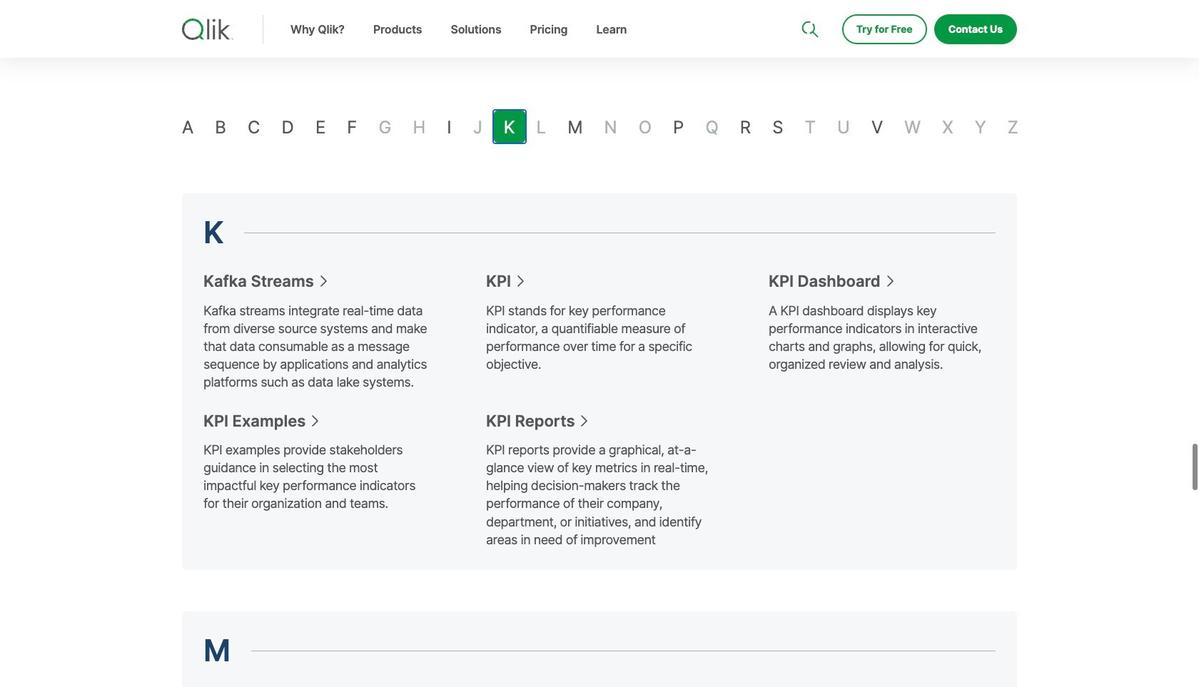 Task type: locate. For each thing, give the bounding box(es) containing it.
support image
[[803, 0, 814, 11]]

qlik image
[[182, 19, 233, 40]]

login image
[[972, 0, 983, 11]]



Task type: vqa. For each thing, say whether or not it's contained in the screenshot.
application
no



